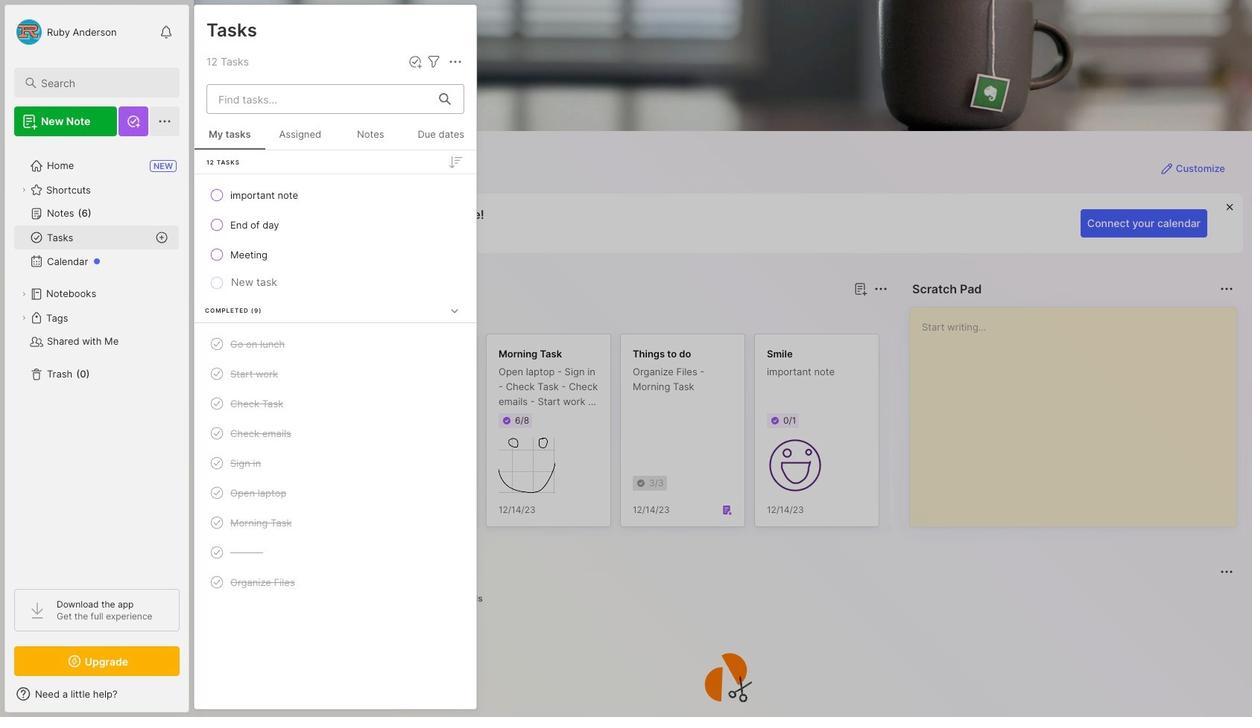 Task type: locate. For each thing, give the bounding box(es) containing it.
WHAT'S NEW field
[[5, 683, 189, 707]]

Find tasks… text field
[[209, 87, 430, 111]]

0 horizontal spatial thumbnail image
[[499, 438, 555, 494]]

new task image
[[408, 54, 423, 69]]

2 row from the top
[[201, 212, 470, 239]]

None search field
[[41, 74, 166, 92]]

row group
[[195, 151, 476, 609], [218, 334, 1157, 537]]

Start writing… text field
[[922, 308, 1236, 515]]

1 horizontal spatial thumbnail image
[[767, 438, 824, 494]]

6 row from the top
[[201, 391, 470, 417]]

morning task 6 cell
[[230, 516, 292, 531]]

tab
[[221, 307, 264, 325], [270, 307, 331, 325], [403, 590, 442, 608], [448, 590, 490, 608]]

1 vertical spatial tab list
[[221, 590, 1232, 608]]

Search text field
[[41, 76, 166, 90]]

filter tasks image
[[425, 53, 443, 71]]

end of day 1 cell
[[230, 218, 279, 233]]

more actions and view options image
[[447, 53, 464, 71]]

tree inside main element
[[5, 145, 189, 576]]

row
[[201, 182, 470, 209], [201, 212, 470, 239], [201, 242, 470, 268], [201, 331, 470, 358], [201, 361, 470, 388], [201, 391, 470, 417], [201, 420, 470, 447], [201, 450, 470, 477], [201, 480, 470, 507], [201, 510, 470, 537], [201, 540, 470, 567], [201, 570, 470, 596]]

7 row from the top
[[201, 420, 470, 447]]

start work 1 cell
[[230, 367, 278, 382]]

thumbnail image
[[499, 438, 555, 494], [767, 438, 824, 494]]

tab list
[[221, 307, 886, 325], [221, 590, 1232, 608]]

1 tab list from the top
[[221, 307, 886, 325]]

4 row from the top
[[201, 331, 470, 358]]

tree
[[5, 145, 189, 576]]

1 thumbnail image from the left
[[499, 438, 555, 494]]

go on lunch 0 cell
[[230, 337, 285, 352]]

none search field inside main element
[[41, 74, 166, 92]]

7 cell
[[230, 546, 263, 561]]

More actions and view options field
[[443, 53, 464, 71]]

click to collapse image
[[188, 690, 199, 708]]

0 vertical spatial tab list
[[221, 307, 886, 325]]

Sort options field
[[447, 153, 464, 171]]

Account field
[[14, 17, 117, 47]]



Task type: describe. For each thing, give the bounding box(es) containing it.
11 row from the top
[[201, 540, 470, 567]]

1 row from the top
[[201, 182, 470, 209]]

Filter tasks field
[[425, 53, 443, 71]]

2 thumbnail image from the left
[[767, 438, 824, 494]]

10 row from the top
[[201, 510, 470, 537]]

sort options image
[[447, 153, 464, 171]]

5 row from the top
[[201, 361, 470, 388]]

collapse 01_completed image
[[447, 304, 462, 318]]

organize files 8 cell
[[230, 576, 295, 590]]

open laptop 5 cell
[[230, 486, 287, 501]]

8 row from the top
[[201, 450, 470, 477]]

9 row from the top
[[201, 480, 470, 507]]

12 row from the top
[[201, 570, 470, 596]]

check emails 3 cell
[[230, 426, 291, 441]]

main element
[[0, 0, 194, 718]]

sign in 4 cell
[[230, 456, 261, 471]]

meeting 2 cell
[[230, 248, 268, 262]]

3 row from the top
[[201, 242, 470, 268]]

important note 0 cell
[[230, 188, 298, 203]]

expand notebooks image
[[19, 290, 28, 299]]

2 tab list from the top
[[221, 590, 1232, 608]]

expand tags image
[[19, 314, 28, 323]]

check task 2 cell
[[230, 397, 283, 412]]



Task type: vqa. For each thing, say whether or not it's contained in the screenshot.
EDIT WIDGET TITLE icon
no



